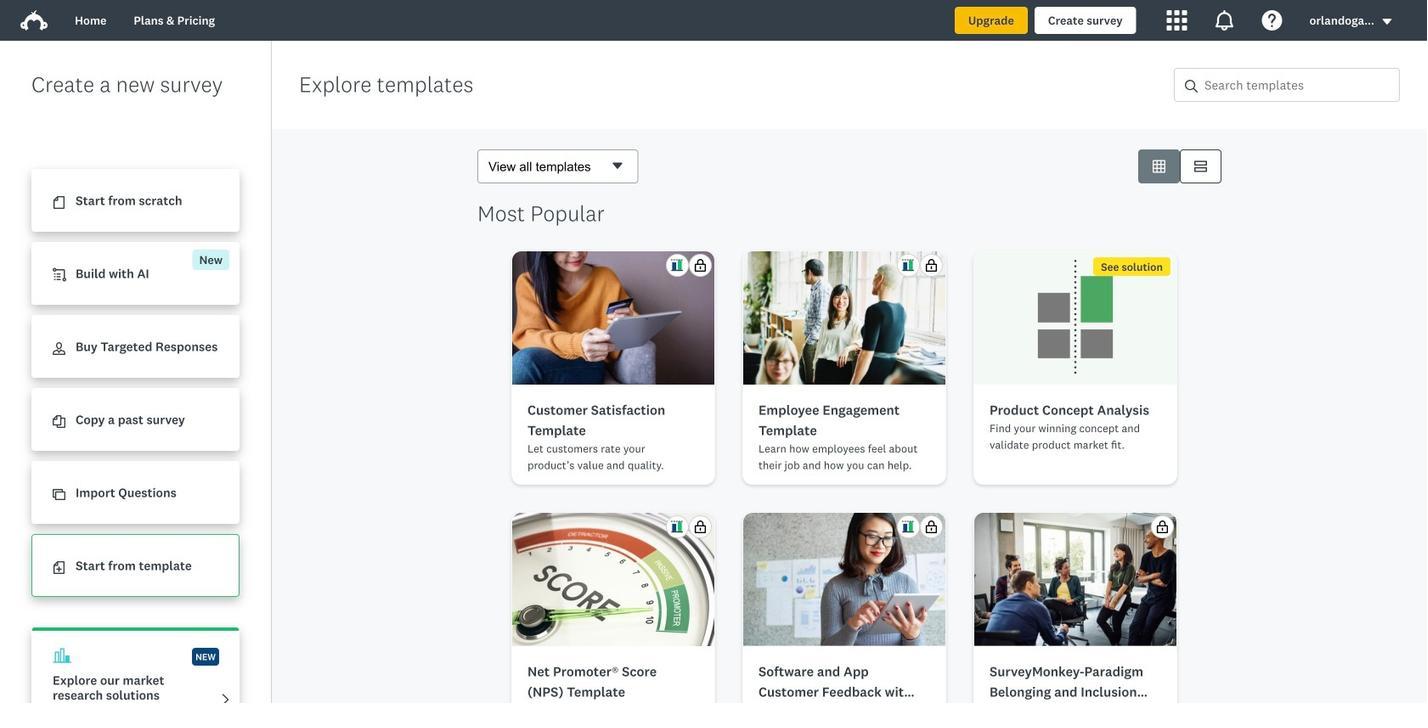 Task type: describe. For each thing, give the bounding box(es) containing it.
1 brand logo image from the top
[[20, 7, 48, 34]]

help icon image
[[1262, 10, 1282, 31]]

chevronright image
[[219, 694, 232, 703]]

lock image for the net promoter® score (nps) template image
[[694, 521, 707, 533]]

search image
[[1185, 80, 1198, 92]]

clone image
[[53, 489, 65, 501]]

lock image for software and app customer feedback with nps® image
[[925, 521, 938, 533]]

surveymonkey-paradigm belonging and inclusion template image
[[974, 513, 1177, 646]]

2 brand logo image from the top
[[20, 10, 48, 31]]

Search templates field
[[1198, 69, 1399, 101]]

lock image for customer satisfaction template image
[[694, 259, 707, 272]]

grid image
[[1153, 160, 1166, 173]]

documentplus image
[[53, 562, 65, 574]]

document image
[[53, 196, 65, 209]]



Task type: locate. For each thing, give the bounding box(es) containing it.
employee engagement template image
[[743, 251, 946, 385]]

0 vertical spatial lock image
[[925, 259, 938, 272]]

customer satisfaction template image
[[512, 251, 714, 385]]

lock image
[[694, 259, 707, 272], [694, 521, 707, 533], [925, 521, 938, 533]]

lock image
[[925, 259, 938, 272], [1156, 521, 1169, 533]]

product concept analysis image
[[974, 251, 1177, 385]]

textboxmultiple image
[[1194, 160, 1207, 173]]

1 horizontal spatial lock image
[[1156, 521, 1169, 533]]

1 vertical spatial lock image
[[1156, 521, 1169, 533]]

0 horizontal spatial lock image
[[925, 259, 938, 272]]

dropdown arrow icon image
[[1381, 16, 1393, 28], [1383, 19, 1392, 25]]

notification center icon image
[[1214, 10, 1235, 31]]

software and app customer feedback with nps® image
[[743, 513, 946, 646]]

brand logo image
[[20, 7, 48, 34], [20, 10, 48, 31]]

documentclone image
[[53, 416, 65, 428]]

net promoter® score (nps) template image
[[512, 513, 714, 646]]

user image
[[53, 343, 65, 355]]

products icon image
[[1167, 10, 1187, 31], [1167, 10, 1187, 31]]



Task type: vqa. For each thing, say whether or not it's contained in the screenshot.
Products Icon to the left
no



